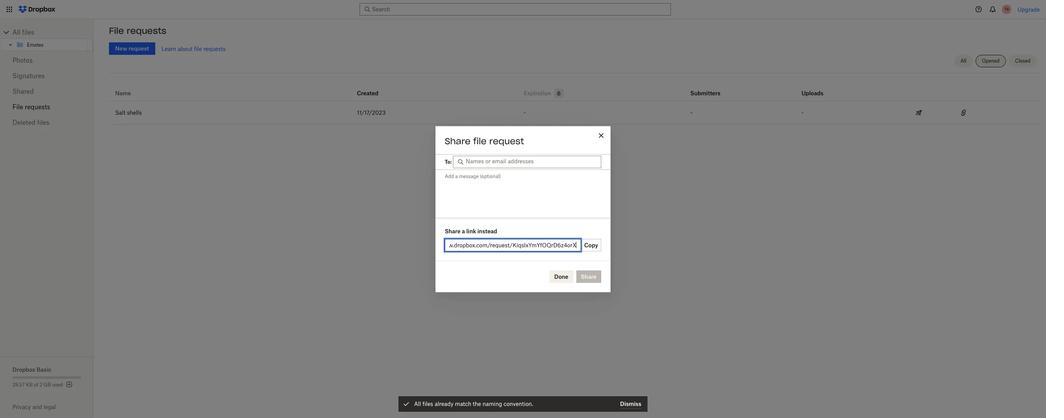 Task type: locate. For each thing, give the bounding box(es) containing it.
opened
[[983, 58, 1000, 64]]

all button
[[955, 55, 973, 67]]

all inside "link"
[[12, 28, 20, 36]]

column header
[[691, 79, 722, 98], [802, 79, 833, 98]]

0 horizontal spatial file
[[12, 103, 23, 111]]

upgrade link
[[1018, 6, 1041, 13]]

1 vertical spatial file
[[12, 103, 23, 111]]

1 horizontal spatial file
[[109, 25, 124, 36]]

basic
[[37, 367, 51, 373]]

28.57 kb of 2 gb used
[[12, 382, 63, 388]]

files left already
[[423, 401, 433, 408]]

photos link
[[12, 53, 81, 68]]

3 - from the left
[[802, 109, 804, 116]]

1 horizontal spatial file
[[474, 136, 487, 146]]

2 horizontal spatial files
[[423, 401, 433, 408]]

28.57
[[12, 382, 25, 388]]

table
[[109, 76, 1041, 125]]

all left the opened on the top of page
[[961, 58, 967, 64]]

1 vertical spatial file
[[474, 136, 487, 146]]

files for all files already match the naming convention.
[[423, 401, 433, 408]]

1 horizontal spatial column header
[[802, 79, 833, 98]]

to:
[[445, 159, 452, 165]]

all
[[12, 28, 20, 36], [961, 58, 967, 64], [414, 401, 421, 408]]

all files
[[12, 28, 34, 36]]

0 horizontal spatial requests
[[25, 103, 50, 111]]

1 vertical spatial requests
[[204, 45, 226, 52]]

link
[[467, 228, 476, 234]]

all left already
[[414, 401, 421, 408]]

created
[[357, 90, 379, 97]]

file requests
[[109, 25, 167, 36], [12, 103, 50, 111]]

share file request dialog
[[436, 126, 611, 292]]

1 horizontal spatial -
[[691, 109, 693, 116]]

0 vertical spatial all
[[12, 28, 20, 36]]

0 vertical spatial share
[[445, 136, 471, 146]]

2 horizontal spatial all
[[961, 58, 967, 64]]

legal
[[44, 404, 56, 411]]

file right about
[[194, 45, 202, 52]]

-
[[524, 109, 526, 116], [691, 109, 693, 116], [802, 109, 804, 116]]

used
[[52, 382, 63, 388]]

1 share from the top
[[445, 136, 471, 146]]

alert
[[399, 397, 648, 412]]

pro trial element
[[551, 89, 564, 98]]

files
[[22, 28, 34, 36], [37, 119, 49, 127], [423, 401, 433, 408]]

gb
[[44, 382, 51, 388]]

files up emotes
[[22, 28, 34, 36]]

share for share file request
[[445, 136, 471, 146]]

file left request
[[474, 136, 487, 146]]

share up to:
[[445, 136, 471, 146]]

2 horizontal spatial -
[[802, 109, 804, 116]]

emotes link
[[16, 40, 86, 49]]

send email image
[[915, 108, 924, 118]]

closed
[[1016, 58, 1031, 64]]

0 vertical spatial file
[[194, 45, 202, 52]]

shared
[[12, 88, 34, 95]]

share a link instead
[[445, 228, 497, 234]]

1 horizontal spatial file requests
[[109, 25, 167, 36]]

file
[[194, 45, 202, 52], [474, 136, 487, 146]]

0 horizontal spatial files
[[22, 28, 34, 36]]

1 vertical spatial file requests
[[12, 103, 50, 111]]

get more space image
[[64, 380, 74, 390]]

0 horizontal spatial all
[[12, 28, 20, 36]]

salt
[[115, 109, 126, 116]]

0 horizontal spatial -
[[524, 109, 526, 116]]

learn
[[162, 45, 176, 52]]

row
[[109, 76, 1041, 102], [109, 102, 1041, 125]]

upgrade
[[1018, 6, 1041, 13]]

all inside button
[[961, 58, 967, 64]]

share file request
[[445, 136, 524, 146]]

file requests up learn
[[109, 25, 167, 36]]

0 horizontal spatial column header
[[691, 79, 722, 98]]

requests up learn
[[127, 25, 167, 36]]

copy link image
[[959, 108, 969, 118]]

1 vertical spatial share
[[445, 228, 461, 234]]

1 horizontal spatial all
[[414, 401, 421, 408]]

0 vertical spatial file requests
[[109, 25, 167, 36]]

1 horizontal spatial files
[[37, 119, 49, 127]]

2 vertical spatial requests
[[25, 103, 50, 111]]

0 vertical spatial requests
[[127, 25, 167, 36]]

signatures
[[12, 72, 45, 80]]

naming
[[483, 401, 502, 408]]

2 vertical spatial files
[[423, 401, 433, 408]]

requests up deleted files
[[25, 103, 50, 111]]

all for all files already match the naming convention.
[[414, 401, 421, 408]]

cell inside row
[[996, 102, 1041, 124]]

files inside "link"
[[22, 28, 34, 36]]

all files tree
[[1, 26, 93, 51]]

match
[[455, 401, 472, 408]]

1 vertical spatial files
[[37, 119, 49, 127]]

2 vertical spatial all
[[414, 401, 421, 408]]

cell
[[996, 102, 1041, 124]]

0 vertical spatial files
[[22, 28, 34, 36]]

deleted
[[12, 119, 35, 127]]

about
[[178, 45, 193, 52]]

1 row from the top
[[109, 76, 1041, 102]]

files down "file requests" link
[[37, 119, 49, 127]]

0 horizontal spatial file
[[194, 45, 202, 52]]

convention.
[[504, 401, 534, 408]]

all up photos
[[12, 28, 20, 36]]

Add a message (optional) text field
[[436, 170, 611, 217]]

share left a
[[445, 228, 461, 234]]

row containing name
[[109, 76, 1041, 102]]

file requests up deleted files
[[12, 103, 50, 111]]

file requests link
[[12, 99, 81, 115]]

2 share from the top
[[445, 228, 461, 234]]

done button
[[550, 271, 573, 283]]

share
[[445, 136, 471, 146], [445, 228, 461, 234]]

file
[[109, 25, 124, 36], [12, 103, 23, 111]]

alert containing dismiss
[[399, 397, 648, 412]]

deleted files
[[12, 119, 49, 127]]

kb
[[26, 382, 33, 388]]

2 row from the top
[[109, 102, 1041, 125]]

1 vertical spatial all
[[961, 58, 967, 64]]

all for all
[[961, 58, 967, 64]]

requests right about
[[204, 45, 226, 52]]

requests
[[127, 25, 167, 36], [204, 45, 226, 52], [25, 103, 50, 111]]



Task type: vqa. For each thing, say whether or not it's contained in the screenshot.
the Share
yes



Task type: describe. For each thing, give the bounding box(es) containing it.
name
[[115, 90, 131, 97]]

all for all files
[[12, 28, 20, 36]]

0 horizontal spatial file requests
[[12, 103, 50, 111]]

and
[[32, 404, 42, 411]]

table containing name
[[109, 76, 1041, 125]]

1 column header from the left
[[691, 79, 722, 98]]

salt shells
[[115, 109, 142, 116]]

all files already match the naming convention.
[[414, 401, 534, 408]]

dropbox basic
[[12, 367, 51, 373]]

11/17/2023
[[357, 109, 386, 116]]

all files link
[[12, 26, 93, 39]]

instead
[[478, 228, 497, 234]]

shells
[[127, 109, 142, 116]]

learn about file requests
[[162, 45, 226, 52]]

privacy
[[12, 404, 31, 411]]

photos
[[12, 56, 33, 64]]

emotes
[[27, 42, 44, 48]]

dropbox
[[12, 367, 35, 373]]

Contact input text field
[[466, 157, 598, 166]]

files for deleted files
[[37, 119, 49, 127]]

shared link
[[12, 84, 81, 99]]

2 - from the left
[[691, 109, 693, 116]]

opened button
[[976, 55, 1006, 67]]

privacy and legal
[[12, 404, 56, 411]]

dismiss button
[[621, 400, 642, 409]]

the
[[473, 401, 481, 408]]

created button
[[357, 89, 379, 98]]

privacy and legal link
[[12, 404, 93, 411]]

of
[[34, 382, 38, 388]]

request
[[490, 136, 524, 146]]

row inside table
[[109, 76, 1041, 102]]

1 horizontal spatial requests
[[127, 25, 167, 36]]

done
[[555, 273, 569, 280]]

file inside dialog
[[474, 136, 487, 146]]

2 column header from the left
[[802, 79, 833, 98]]

signatures link
[[12, 68, 81, 84]]

copy
[[585, 242, 599, 248]]

copy button
[[582, 239, 602, 252]]

closed button
[[1010, 55, 1037, 67]]

2
[[40, 382, 42, 388]]

a
[[462, 228, 465, 234]]

Share a link instead text field
[[450, 241, 577, 250]]

dropbox logo - go to the homepage image
[[16, 3, 58, 16]]

files for all files
[[22, 28, 34, 36]]

deleted files link
[[12, 115, 81, 130]]

global header element
[[0, 0, 1047, 19]]

already
[[435, 401, 454, 408]]

row containing salt shells
[[109, 102, 1041, 125]]

dismiss
[[621, 401, 642, 408]]

1 - from the left
[[524, 109, 526, 116]]

2 horizontal spatial requests
[[204, 45, 226, 52]]

0 vertical spatial file
[[109, 25, 124, 36]]

learn about file requests link
[[162, 45, 226, 52]]

share for share a link instead
[[445, 228, 461, 234]]



